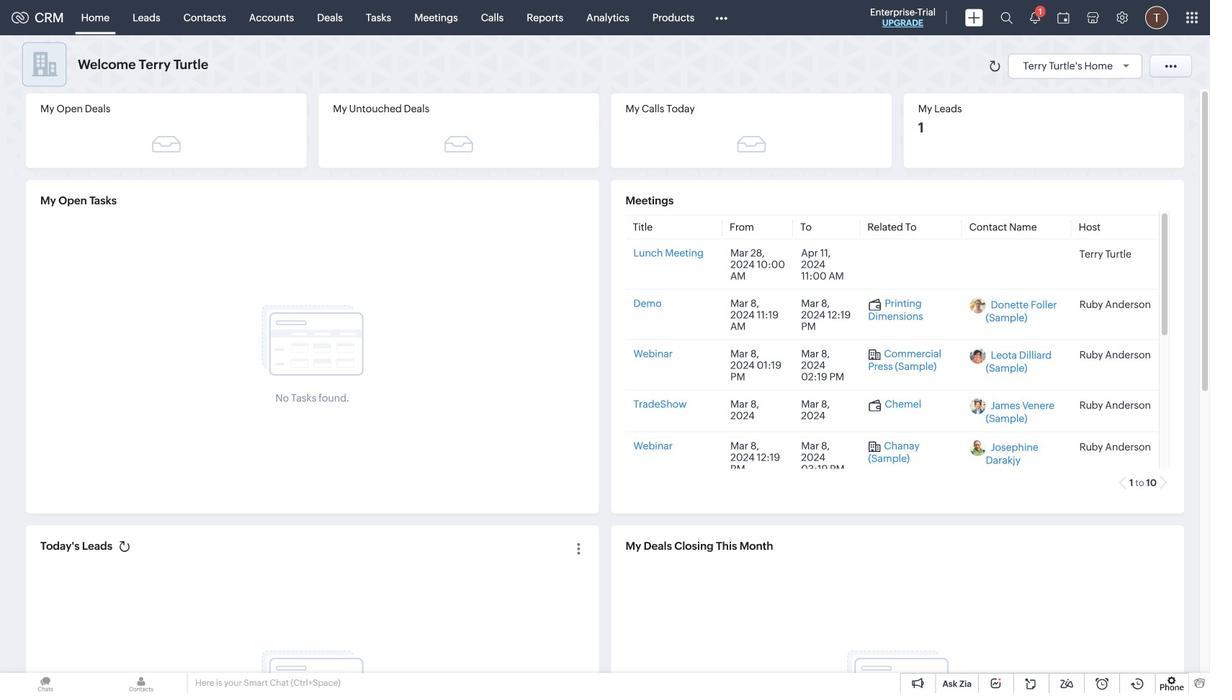 Task type: describe. For each thing, give the bounding box(es) containing it.
search image
[[1000, 12, 1013, 24]]

Other Modules field
[[706, 6, 737, 29]]

chats image
[[0, 673, 91, 694]]

create menu element
[[957, 0, 992, 35]]

calendar image
[[1057, 12, 1070, 23]]

contacts image
[[96, 673, 187, 694]]

profile image
[[1145, 6, 1168, 29]]



Task type: locate. For each thing, give the bounding box(es) containing it.
signals element
[[1021, 0, 1049, 35]]

logo image
[[12, 12, 29, 23]]

search element
[[992, 0, 1021, 35]]

profile element
[[1137, 0, 1177, 35]]

create menu image
[[965, 9, 983, 26]]



Task type: vqa. For each thing, say whether or not it's contained in the screenshot.
christopher- maclead@noemail.com's Call
no



